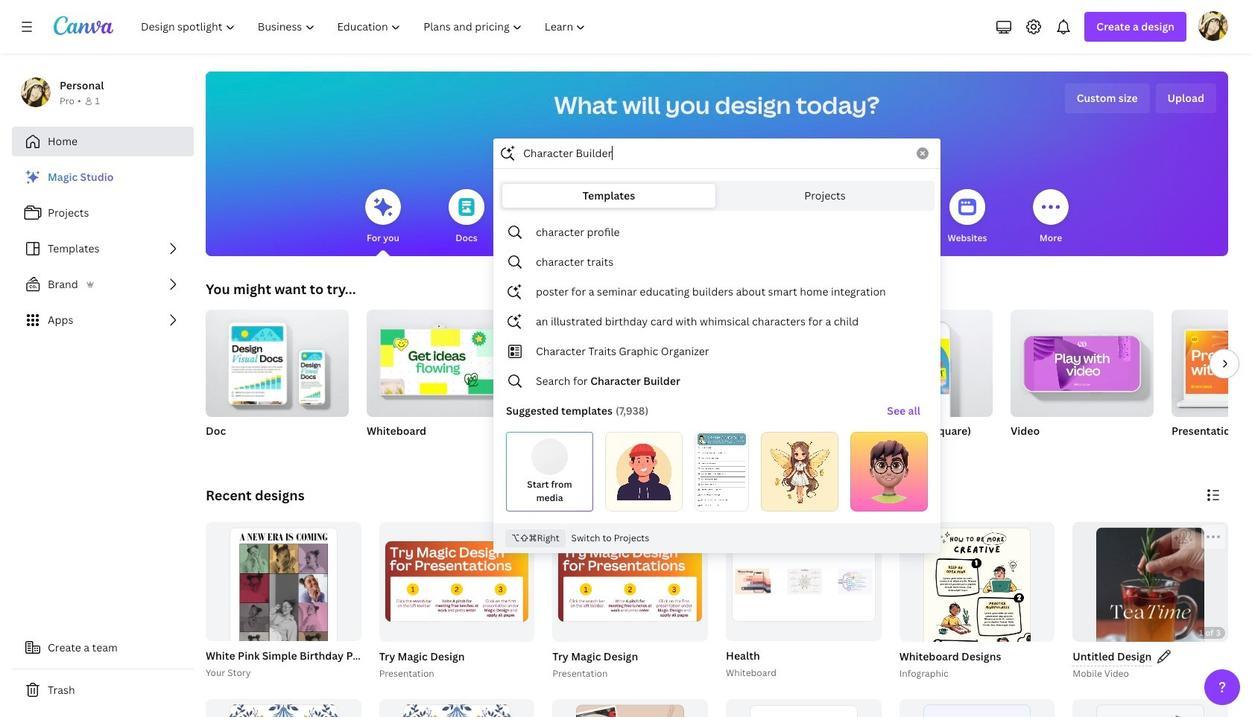 Task type: describe. For each thing, give the bounding box(es) containing it.
Search search field
[[523, 139, 908, 168]]

uploaded media image
[[531, 439, 568, 476]]

stephanie aranda image
[[1198, 11, 1228, 41]]

edit a copy of the white colorful create a character worksheet template image
[[694, 432, 749, 512]]



Task type: locate. For each thing, give the bounding box(es) containing it.
edit a copy of the colorful gradient background man 3d avatar template image
[[850, 432, 928, 512]]

top level navigation element
[[131, 12, 599, 42]]

edit a copy of the colorful illustrative young male avatar template image
[[605, 432, 682, 512]]

group
[[689, 301, 832, 458], [206, 304, 349, 458], [206, 304, 349, 417], [367, 304, 510, 458], [367, 304, 510, 417], [1011, 304, 1154, 458], [1011, 304, 1154, 417], [528, 310, 671, 458], [850, 310, 993, 458], [1172, 310, 1252, 458], [1172, 310, 1252, 417], [203, 522, 509, 718], [206, 522, 361, 718], [376, 522, 535, 682], [379, 522, 535, 642], [550, 522, 708, 682], [552, 522, 708, 642], [723, 522, 881, 682], [896, 522, 1055, 718], [1070, 522, 1228, 718], [1073, 522, 1228, 718], [206, 699, 361, 718], [379, 699, 535, 718], [552, 699, 708, 718], [726, 699, 881, 718], [899, 699, 1055, 718], [1073, 699, 1228, 718]]

list
[[12, 162, 194, 335]]

None search field
[[493, 139, 941, 553]]

edit a copy of the cream cute character girl twitch logo template image
[[761, 432, 839, 512]]

list box
[[494, 218, 940, 518]]



Task type: vqa. For each thing, say whether or not it's contained in the screenshot.
group
yes



